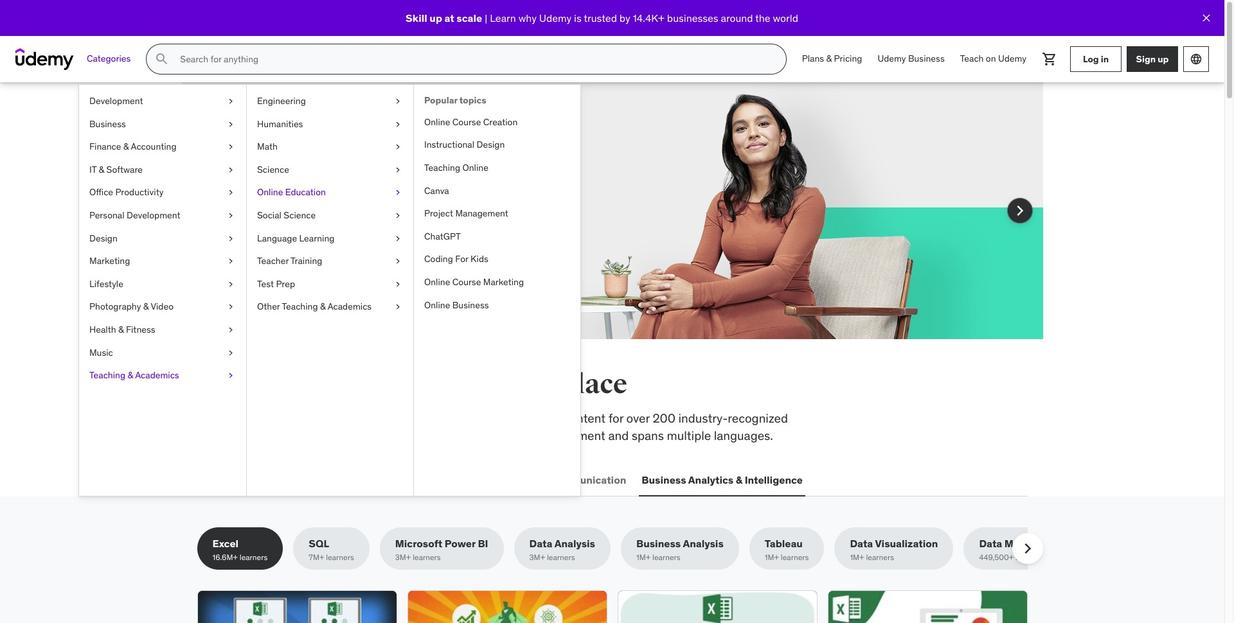 Task type: vqa. For each thing, say whether or not it's contained in the screenshot.
the time
no



Task type: describe. For each thing, give the bounding box(es) containing it.
3m+ inside data analysis 3m+ learners
[[529, 553, 545, 563]]

teach on udemy link
[[953, 44, 1034, 75]]

xsmall image for personal development
[[226, 210, 236, 222]]

teaching & academics link
[[79, 365, 246, 387]]

over
[[626, 411, 650, 426]]

1 horizontal spatial in
[[1101, 53, 1109, 65]]

analytics
[[688, 474, 734, 486]]

trusted
[[584, 11, 617, 24]]

health & fitness
[[89, 324, 155, 336]]

and
[[608, 428, 629, 443]]

xsmall image for test prep
[[393, 278, 403, 291]]

technical
[[391, 411, 441, 426]]

topic filters element
[[197, 528, 1066, 570]]

next image for 'carousel' element
[[1010, 201, 1030, 221]]

sql
[[309, 538, 329, 550]]

office productivity link
[[79, 182, 246, 204]]

learners inside data analysis 3m+ learners
[[547, 553, 575, 563]]

tableau
[[765, 538, 803, 550]]

course for creation
[[452, 116, 481, 128]]

photography
[[89, 301, 141, 313]]

& for accounting
[[123, 141, 129, 152]]

xsmall image for other teaching & academics
[[393, 301, 403, 314]]

lifestyle link
[[79, 273, 246, 296]]

learners inside excel 16.6m+ learners
[[240, 553, 268, 563]]

education
[[285, 187, 326, 198]]

design inside design link
[[89, 232, 118, 244]]

& for academics
[[128, 370, 133, 381]]

development for personal
[[127, 210, 180, 221]]

popular
[[424, 94, 457, 106]]

online for online education
[[257, 187, 283, 198]]

business link
[[79, 113, 246, 136]]

& for software
[[99, 164, 104, 175]]

excel
[[212, 538, 239, 550]]

1 your from the left
[[293, 170, 317, 186]]

learners inside the data visualization 1m+ learners
[[866, 553, 894, 563]]

you for skills
[[360, 368, 407, 401]]

0 horizontal spatial academics
[[135, 370, 179, 381]]

xsmall image for engineering
[[393, 95, 403, 108]]

skill
[[406, 11, 427, 24]]

1m+ for business analysis
[[636, 553, 651, 563]]

& for pricing
[[826, 53, 832, 64]]

xsmall image for business
[[226, 118, 236, 131]]

get
[[459, 170, 479, 186]]

other teaching & academics link
[[247, 296, 413, 319]]

analysis for business analysis
[[683, 538, 724, 550]]

online course creation
[[424, 116, 518, 128]]

popular topics
[[424, 94, 486, 106]]

personal development link
[[79, 204, 246, 227]]

course for marketing
[[452, 276, 481, 288]]

xsmall image for it & software
[[226, 164, 236, 176]]

up for sign
[[1158, 53, 1169, 65]]

1 vertical spatial teaching
[[282, 301, 318, 313]]

xsmall image for math
[[393, 141, 403, 153]]

xsmall image for science
[[393, 164, 403, 176]]

next image for topic filters element
[[1017, 539, 1038, 559]]

& inside button
[[736, 474, 743, 486]]

other
[[257, 301, 280, 313]]

language learning link
[[247, 227, 413, 250]]

coding for kids
[[424, 254, 488, 265]]

business analytics & intelligence button
[[639, 465, 805, 496]]

carousel element
[[182, 82, 1043, 370]]

accounting
[[131, 141, 177, 152]]

with
[[285, 187, 309, 203]]

marketing inside online education element
[[483, 276, 524, 288]]

why
[[519, 11, 537, 24]]

place
[[560, 368, 627, 401]]

science inside social science link
[[284, 210, 316, 221]]

sign up link
[[1127, 46, 1178, 72]]

need
[[412, 368, 474, 401]]

business for business analytics & intelligence
[[642, 474, 686, 486]]

0 horizontal spatial udemy
[[539, 11, 572, 24]]

productivity
[[115, 187, 164, 198]]

prep
[[276, 278, 295, 290]]

learners inside data modeling 449,500+ learners
[[1016, 553, 1044, 563]]

0 horizontal spatial the
[[240, 368, 281, 401]]

0 vertical spatial skills
[[286, 368, 356, 401]]

teacher
[[257, 255, 289, 267]]

math link
[[247, 136, 413, 159]]

online education
[[257, 187, 326, 198]]

video
[[151, 301, 174, 313]]

management
[[455, 208, 508, 219]]

for inside covering critical workplace skills to technical topics, including prep content for over 200 industry-recognized certifications, our catalog supports well-rounded professional development and spans multiple languages.
[[609, 411, 624, 426]]

2 your from the left
[[391, 170, 414, 186]]

xsmall image for language learning
[[393, 232, 403, 245]]

learners inside microsoft power bi 3m+ learners
[[413, 553, 441, 563]]

xsmall image for teacher training
[[393, 255, 403, 268]]

data for data visualization
[[850, 538, 873, 550]]

learning that gets you skills for your present (and your future). get started with us.
[[243, 138, 479, 203]]

xsmall image for online education
[[393, 187, 403, 199]]

for inside learning that gets you skills for your present (and your future). get started with us.
[[275, 170, 290, 186]]

personal development
[[89, 210, 180, 221]]

coding
[[424, 254, 453, 265]]

online course creation link
[[414, 111, 580, 134]]

xsmall image for development
[[226, 95, 236, 108]]

photography & video link
[[79, 296, 246, 319]]

chatgpt
[[424, 231, 461, 242]]

online education element
[[413, 85, 580, 496]]

test prep link
[[247, 273, 413, 296]]

project management
[[424, 208, 508, 219]]

log
[[1083, 53, 1099, 65]]

for
[[455, 254, 468, 265]]

& for fitness
[[118, 324, 124, 336]]

online for online course creation
[[424, 116, 450, 128]]

close image
[[1200, 12, 1213, 24]]

humanities
[[257, 118, 303, 130]]

all the skills you need in one place
[[197, 368, 627, 401]]

14.4k+
[[633, 11, 665, 24]]

& down test prep link
[[320, 301, 326, 313]]

one
[[509, 368, 555, 401]]

communication button
[[546, 465, 629, 496]]

xsmall image for health & fitness
[[226, 324, 236, 337]]

critical
[[249, 411, 285, 426]]

topics
[[459, 94, 486, 106]]

kids
[[471, 254, 488, 265]]

1 vertical spatial learning
[[299, 232, 335, 244]]

learning inside learning that gets you skills for your present (and your future). get started with us.
[[243, 138, 338, 165]]

sign up
[[1136, 53, 1169, 65]]

science inside science link
[[257, 164, 289, 175]]

personal
[[89, 210, 124, 221]]

music link
[[79, 342, 246, 365]]

communication
[[548, 474, 626, 486]]

0 vertical spatial marketing
[[89, 255, 130, 267]]

skills inside covering critical workplace skills to technical topics, including prep content for over 200 industry-recognized certifications, our catalog supports well-rounded professional development and spans multiple languages.
[[347, 411, 375, 426]]

businesses
[[667, 11, 718, 24]]

online business link
[[414, 294, 580, 317]]

spans
[[632, 428, 664, 443]]

language
[[257, 232, 297, 244]]

0 vertical spatial academics
[[328, 301, 372, 313]]

chatgpt link
[[414, 225, 580, 248]]

(and
[[364, 170, 388, 186]]

it
[[89, 164, 97, 175]]

certifications,
[[197, 428, 271, 443]]



Task type: locate. For each thing, give the bounding box(es) containing it.
by
[[620, 11, 630, 24]]

xsmall image right (and
[[393, 164, 403, 176]]

topics,
[[444, 411, 480, 426]]

1 horizontal spatial udemy
[[878, 53, 906, 64]]

fitness
[[126, 324, 155, 336]]

xsmall image for finance & accounting
[[226, 141, 236, 153]]

2 analysis from the left
[[683, 538, 724, 550]]

science down with
[[284, 210, 316, 221]]

0 horizontal spatial design
[[89, 232, 118, 244]]

plans
[[802, 53, 824, 64]]

design
[[477, 139, 505, 151], [89, 232, 118, 244]]

xsmall image inside online education link
[[393, 187, 403, 199]]

for up the and
[[609, 411, 624, 426]]

data inside data analysis 3m+ learners
[[529, 538, 552, 550]]

you up get
[[435, 138, 472, 165]]

leadership button
[[396, 465, 456, 496]]

xsmall image left canva
[[393, 187, 403, 199]]

xsmall image inside science link
[[393, 164, 403, 176]]

plans & pricing
[[802, 53, 862, 64]]

instructional design link
[[414, 134, 580, 157]]

us.
[[311, 187, 327, 203]]

course inside "link"
[[452, 116, 481, 128]]

& right finance
[[123, 141, 129, 152]]

learners inside business analysis 1m+ learners
[[653, 553, 681, 563]]

1 horizontal spatial teaching
[[282, 301, 318, 313]]

skill up at scale | learn why udemy is trusted by 14.4k+ businesses around the world
[[406, 11, 798, 24]]

udemy right on
[[998, 53, 1027, 64]]

marketing up lifestyle at the left top of the page
[[89, 255, 130, 267]]

6 learners from the left
[[781, 553, 809, 563]]

online inside online education link
[[257, 187, 283, 198]]

future).
[[417, 170, 456, 186]]

choose a language image
[[1190, 53, 1203, 66]]

up left at
[[430, 11, 442, 24]]

skills
[[243, 170, 272, 186]]

1 vertical spatial the
[[240, 368, 281, 401]]

xsmall image inside lifestyle link
[[226, 278, 236, 291]]

data up 449,500+
[[979, 538, 1002, 550]]

1 analysis from the left
[[555, 538, 595, 550]]

engineering
[[257, 95, 306, 107]]

online down online course marketing
[[424, 299, 450, 311]]

leadership
[[399, 474, 453, 486]]

well-
[[389, 428, 416, 443]]

science link
[[247, 159, 413, 182]]

the left world on the top right of the page
[[755, 11, 771, 24]]

business for business analysis 1m+ learners
[[636, 538, 681, 550]]

analysis inside business analysis 1m+ learners
[[683, 538, 724, 550]]

finance & accounting
[[89, 141, 177, 152]]

data
[[529, 538, 552, 550], [850, 538, 873, 550], [979, 538, 1002, 550]]

udemy right pricing
[[878, 53, 906, 64]]

0 horizontal spatial 1m+
[[636, 553, 651, 563]]

0 horizontal spatial up
[[430, 11, 442, 24]]

online down popular
[[424, 116, 450, 128]]

academics down "music" link
[[135, 370, 179, 381]]

1 vertical spatial science
[[284, 210, 316, 221]]

development down office productivity link
[[127, 210, 180, 221]]

1 horizontal spatial design
[[477, 139, 505, 151]]

0 vertical spatial in
[[1101, 53, 1109, 65]]

pricing
[[834, 53, 862, 64]]

xsmall image for design
[[226, 232, 236, 245]]

0 horizontal spatial marketing
[[89, 255, 130, 267]]

udemy image
[[15, 48, 74, 70]]

|
[[485, 11, 487, 24]]

1 horizontal spatial analysis
[[683, 538, 724, 550]]

instructional design
[[424, 139, 505, 151]]

your up education
[[293, 170, 317, 186]]

next image inside topic filters element
[[1017, 539, 1038, 559]]

0 vertical spatial for
[[275, 170, 290, 186]]

1 vertical spatial for
[[609, 411, 624, 426]]

xsmall image inside personal development link
[[226, 210, 236, 222]]

3 1m+ from the left
[[850, 553, 864, 563]]

is
[[574, 11, 582, 24]]

2 1m+ from the left
[[765, 553, 779, 563]]

world
[[773, 11, 798, 24]]

xsmall image inside math link
[[393, 141, 403, 153]]

1 horizontal spatial 3m+
[[529, 553, 545, 563]]

online inside "link"
[[424, 116, 450, 128]]

teach on udemy
[[960, 53, 1027, 64]]

next image
[[1010, 201, 1030, 221], [1017, 539, 1038, 559]]

categories button
[[79, 44, 138, 75]]

catalog
[[295, 428, 335, 443]]

udemy left is
[[539, 11, 572, 24]]

1m+ inside business analysis 1m+ learners
[[636, 553, 651, 563]]

analysis inside data analysis 3m+ learners
[[555, 538, 595, 550]]

1 vertical spatial course
[[452, 276, 481, 288]]

1 vertical spatial next image
[[1017, 539, 1038, 559]]

1 course from the top
[[452, 116, 481, 128]]

xsmall image for marketing
[[226, 255, 236, 268]]

teaching up canva
[[424, 162, 460, 174]]

log in
[[1083, 53, 1109, 65]]

1 vertical spatial design
[[89, 232, 118, 244]]

data inside data modeling 449,500+ learners
[[979, 538, 1002, 550]]

online for online business
[[424, 299, 450, 311]]

business analysis 1m+ learners
[[636, 538, 724, 563]]

5 learners from the left
[[653, 553, 681, 563]]

0 horizontal spatial data
[[529, 538, 552, 550]]

skills up supports
[[347, 411, 375, 426]]

academics down test prep link
[[328, 301, 372, 313]]

you
[[435, 138, 472, 165], [360, 368, 407, 401]]

2 learners from the left
[[326, 553, 354, 563]]

xsmall image for social science
[[393, 210, 403, 222]]

instructional
[[424, 139, 474, 151]]

1 horizontal spatial academics
[[328, 301, 372, 313]]

3m+ inside microsoft power bi 3m+ learners
[[395, 553, 411, 563]]

xsmall image left language
[[226, 232, 236, 245]]

it & software
[[89, 164, 143, 175]]

xsmall image inside the finance & accounting link
[[226, 141, 236, 153]]

teaching for teaching online
[[424, 162, 460, 174]]

course down "for"
[[452, 276, 481, 288]]

design down personal
[[89, 232, 118, 244]]

skills up workplace
[[286, 368, 356, 401]]

xsmall image inside it & software link
[[226, 164, 236, 176]]

learn
[[490, 11, 516, 24]]

development
[[534, 428, 605, 443]]

health & fitness link
[[79, 319, 246, 342]]

xsmall image
[[226, 118, 236, 131], [393, 164, 403, 176], [393, 187, 403, 199], [226, 210, 236, 222], [226, 232, 236, 245], [393, 232, 403, 245], [226, 255, 236, 268], [393, 255, 403, 268], [226, 324, 236, 337]]

online for online course marketing
[[424, 276, 450, 288]]

xsmall image for music
[[226, 347, 236, 359]]

1 vertical spatial development
[[127, 210, 180, 221]]

business
[[908, 53, 945, 64], [89, 118, 126, 130], [452, 299, 489, 311], [642, 474, 686, 486], [636, 538, 681, 550]]

sign
[[1136, 53, 1156, 65]]

you for gets
[[435, 138, 472, 165]]

xsmall image inside teaching & academics link
[[226, 370, 236, 382]]

in right log
[[1101, 53, 1109, 65]]

xsmall image inside office productivity link
[[226, 187, 236, 199]]

teaching online link
[[414, 157, 580, 180]]

xsmall image for photography & video
[[226, 301, 236, 314]]

learners inside the sql 7m+ learners
[[326, 553, 354, 563]]

data inside the data visualization 1m+ learners
[[850, 538, 873, 550]]

xsmall image inside other teaching & academics link
[[393, 301, 403, 314]]

1 horizontal spatial data
[[850, 538, 873, 550]]

online business
[[424, 299, 489, 311]]

0 horizontal spatial in
[[479, 368, 504, 401]]

health
[[89, 324, 116, 336]]

teaching down prep
[[282, 301, 318, 313]]

xsmall image inside marketing link
[[226, 255, 236, 268]]

marketing down coding for kids link
[[483, 276, 524, 288]]

gets
[[388, 138, 431, 165]]

& right plans
[[826, 53, 832, 64]]

excel 16.6m+ learners
[[212, 538, 268, 563]]

up right sign at the right top of page
[[1158, 53, 1169, 65]]

xsmall image left the teacher
[[226, 255, 236, 268]]

449,500+
[[979, 553, 1014, 563]]

8 learners from the left
[[1016, 553, 1044, 563]]

business for business
[[89, 118, 126, 130]]

learners inside tableau 1m+ learners
[[781, 553, 809, 563]]

xsmall image inside engineering link
[[393, 95, 403, 108]]

up for skill
[[430, 11, 442, 24]]

2 horizontal spatial 1m+
[[850, 553, 864, 563]]

finance
[[89, 141, 121, 152]]

teach
[[960, 53, 984, 64]]

xsmall image inside photography & video link
[[226, 301, 236, 314]]

development down the categories dropdown button
[[89, 95, 143, 107]]

photography & video
[[89, 301, 174, 313]]

2 data from the left
[[850, 538, 873, 550]]

social
[[257, 210, 282, 221]]

& right analytics
[[736, 474, 743, 486]]

data visualization 1m+ learners
[[850, 538, 938, 563]]

0 vertical spatial next image
[[1010, 201, 1030, 221]]

that
[[342, 138, 384, 165]]

0 vertical spatial science
[[257, 164, 289, 175]]

0 horizontal spatial for
[[275, 170, 290, 186]]

teaching & academics
[[89, 370, 179, 381]]

shopping cart with 0 items image
[[1042, 51, 1057, 67]]

workplace
[[288, 411, 344, 426]]

0 horizontal spatial 3m+
[[395, 553, 411, 563]]

0 vertical spatial you
[[435, 138, 472, 165]]

business inside online education element
[[452, 299, 489, 311]]

on
[[986, 53, 996, 64]]

science down "math" on the top
[[257, 164, 289, 175]]

online inside online business link
[[424, 299, 450, 311]]

xsmall image for humanities
[[393, 118, 403, 131]]

200
[[653, 411, 676, 426]]

udemy business link
[[870, 44, 953, 75]]

plans & pricing link
[[794, 44, 870, 75]]

project management link
[[414, 203, 580, 225]]

0 vertical spatial the
[[755, 11, 771, 24]]

xsmall image up the all
[[226, 324, 236, 337]]

0 horizontal spatial teaching
[[89, 370, 125, 381]]

1 horizontal spatial 1m+
[[765, 553, 779, 563]]

xsmall image inside teacher training link
[[393, 255, 403, 268]]

1 data from the left
[[529, 538, 552, 550]]

analysis for data analysis
[[555, 538, 595, 550]]

xsmall image inside language learning link
[[393, 232, 403, 245]]

languages.
[[714, 428, 773, 443]]

sql 7m+ learners
[[309, 538, 354, 563]]

0 vertical spatial learning
[[243, 138, 338, 165]]

xsmall image inside "music" link
[[226, 347, 236, 359]]

rounded
[[416, 428, 462, 443]]

0 vertical spatial teaching
[[424, 162, 460, 174]]

coding for kids link
[[414, 248, 580, 271]]

teaching down the music
[[89, 370, 125, 381]]

0 horizontal spatial analysis
[[555, 538, 595, 550]]

development link
[[79, 90, 246, 113]]

2 3m+ from the left
[[529, 553, 545, 563]]

online inside the teaching online link
[[463, 162, 488, 174]]

0 vertical spatial up
[[430, 11, 442, 24]]

0 vertical spatial development
[[89, 95, 143, 107]]

around
[[721, 11, 753, 24]]

xsmall image inside design link
[[226, 232, 236, 245]]

2 horizontal spatial udemy
[[998, 53, 1027, 64]]

data for data modeling
[[979, 538, 1002, 550]]

xsmall image inside humanities link
[[393, 118, 403, 131]]

0 vertical spatial course
[[452, 116, 481, 128]]

1 horizontal spatial the
[[755, 11, 771, 24]]

online down 'skills' at the top of page
[[257, 187, 283, 198]]

1 horizontal spatial up
[[1158, 53, 1169, 65]]

training
[[291, 255, 322, 267]]

industry-
[[679, 411, 728, 426]]

learning up training
[[299, 232, 335, 244]]

data for data analysis
[[529, 538, 552, 550]]

the up critical
[[240, 368, 281, 401]]

in up including
[[479, 368, 504, 401]]

7 learners from the left
[[866, 553, 894, 563]]

udemy
[[539, 11, 572, 24], [878, 53, 906, 64], [998, 53, 1027, 64]]

1 vertical spatial in
[[479, 368, 504, 401]]

online education link
[[247, 182, 413, 204]]

your right (and
[[391, 170, 414, 186]]

web development button
[[197, 465, 292, 496]]

3 data from the left
[[979, 538, 1002, 550]]

1m+ inside the data visualization 1m+ learners
[[850, 553, 864, 563]]

2 vertical spatial development
[[224, 474, 290, 486]]

xsmall image for office productivity
[[226, 187, 236, 199]]

teaching inside online education element
[[424, 162, 460, 174]]

business inside button
[[642, 474, 686, 486]]

in
[[1101, 53, 1109, 65], [479, 368, 504, 401]]

data right bi
[[529, 538, 552, 550]]

& left video at the left of page
[[143, 301, 149, 313]]

online down coding
[[424, 276, 450, 288]]

1 3m+ from the left
[[395, 553, 411, 563]]

Search for anything text field
[[178, 48, 771, 70]]

for
[[275, 170, 290, 186], [609, 411, 624, 426]]

online down instructional design
[[463, 162, 488, 174]]

1 vertical spatial you
[[360, 368, 407, 401]]

development inside button
[[224, 474, 290, 486]]

business analytics & intelligence
[[642, 474, 803, 486]]

course down topics
[[452, 116, 481, 128]]

1 learners from the left
[[240, 553, 268, 563]]

xsmall image left coding
[[393, 255, 403, 268]]

data left visualization
[[850, 538, 873, 550]]

for up online education
[[275, 170, 290, 186]]

teacher training link
[[247, 250, 413, 273]]

2 horizontal spatial data
[[979, 538, 1002, 550]]

xsmall image inside test prep link
[[393, 278, 403, 291]]

4 learners from the left
[[547, 553, 575, 563]]

1 horizontal spatial for
[[609, 411, 624, 426]]

2 vertical spatial teaching
[[89, 370, 125, 381]]

including
[[483, 411, 533, 426]]

xsmall image inside 'development' link
[[226, 95, 236, 108]]

humanities link
[[247, 113, 413, 136]]

0 vertical spatial design
[[477, 139, 505, 151]]

lifestyle
[[89, 278, 123, 290]]

learning down humanities
[[243, 138, 338, 165]]

1m+ inside tableau 1m+ learners
[[765, 553, 779, 563]]

next image inside 'carousel' element
[[1010, 201, 1030, 221]]

1 vertical spatial skills
[[347, 411, 375, 426]]

1 vertical spatial up
[[1158, 53, 1169, 65]]

& right health
[[118, 324, 124, 336]]

xsmall image inside social science link
[[393, 210, 403, 222]]

you inside learning that gets you skills for your present (and your future). get started with us.
[[435, 138, 472, 165]]

other teaching & academics
[[257, 301, 372, 313]]

1 1m+ from the left
[[636, 553, 651, 563]]

3 learners from the left
[[413, 553, 441, 563]]

modeling
[[1005, 538, 1051, 550]]

& for video
[[143, 301, 149, 313]]

online inside online course marketing link
[[424, 276, 450, 288]]

bi
[[478, 538, 488, 550]]

you up to
[[360, 368, 407, 401]]

design down the online course creation "link"
[[477, 139, 505, 151]]

0 horizontal spatial you
[[360, 368, 407, 401]]

design inside "instructional design" "link"
[[477, 139, 505, 151]]

visualization
[[875, 538, 938, 550]]

online
[[424, 116, 450, 128], [463, 162, 488, 174], [257, 187, 283, 198], [424, 276, 450, 288], [424, 299, 450, 311]]

1 vertical spatial academics
[[135, 370, 179, 381]]

xsmall image
[[226, 95, 236, 108], [393, 95, 403, 108], [393, 118, 403, 131], [226, 141, 236, 153], [393, 141, 403, 153], [226, 164, 236, 176], [226, 187, 236, 199], [393, 210, 403, 222], [226, 278, 236, 291], [393, 278, 403, 291], [226, 301, 236, 314], [393, 301, 403, 314], [226, 347, 236, 359], [226, 370, 236, 382]]

xsmall image inside business link
[[226, 118, 236, 131]]

1m+ for data visualization
[[850, 553, 864, 563]]

development
[[89, 95, 143, 107], [127, 210, 180, 221], [224, 474, 290, 486]]

0 horizontal spatial your
[[293, 170, 317, 186]]

teaching for teaching & academics
[[89, 370, 125, 381]]

xsmall image for teaching & academics
[[226, 370, 236, 382]]

1 horizontal spatial marketing
[[483, 276, 524, 288]]

all
[[197, 368, 235, 401]]

1 vertical spatial marketing
[[483, 276, 524, 288]]

multiple
[[667, 428, 711, 443]]

project
[[424, 208, 453, 219]]

1 horizontal spatial your
[[391, 170, 414, 186]]

& down "music" link
[[128, 370, 133, 381]]

scale
[[457, 11, 482, 24]]

& right 'it' at the top left of the page
[[99, 164, 104, 175]]

development right web
[[224, 474, 290, 486]]

xsmall image left social
[[226, 210, 236, 222]]

submit search image
[[155, 51, 170, 67]]

xsmall image for lifestyle
[[226, 278, 236, 291]]

2 horizontal spatial teaching
[[424, 162, 460, 174]]

business inside business analysis 1m+ learners
[[636, 538, 681, 550]]

2 course from the top
[[452, 276, 481, 288]]

1 horizontal spatial you
[[435, 138, 472, 165]]

teaching
[[424, 162, 460, 174], [282, 301, 318, 313], [89, 370, 125, 381]]

teaching online
[[424, 162, 488, 174]]

xsmall image inside health & fitness link
[[226, 324, 236, 337]]

xsmall image left humanities
[[226, 118, 236, 131]]

development for web
[[224, 474, 290, 486]]

xsmall image left chatgpt
[[393, 232, 403, 245]]

7m+
[[309, 553, 324, 563]]



